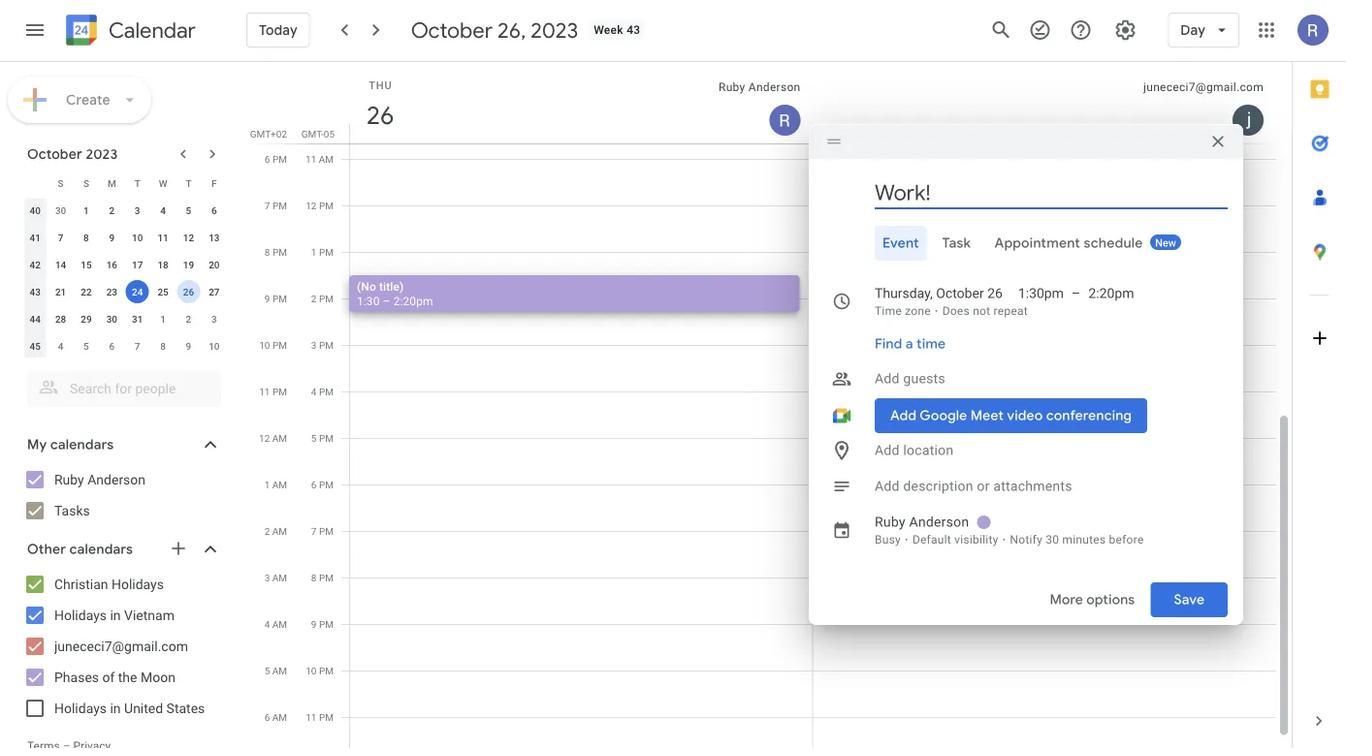 Task type: vqa. For each thing, say whether or not it's contained in the screenshot.


Task type: describe. For each thing, give the bounding box(es) containing it.
the
[[118, 670, 137, 686]]

gmt-05
[[301, 128, 335, 140]]

1 horizontal spatial 11 pm
[[306, 712, 334, 724]]

am for 11 am
[[319, 153, 334, 165]]

my calendars button
[[4, 430, 241, 461]]

add guests
[[875, 371, 946, 387]]

united
[[124, 701, 163, 717]]

anderson inside 26 column header
[[749, 81, 801, 94]]

day button
[[1168, 7, 1240, 53]]

default
[[913, 534, 952, 547]]

8 left november 9 element at the left top
[[160, 341, 166, 352]]

4 for 4 pm
[[311, 386, 317, 398]]

1 t from the left
[[135, 178, 140, 189]]

15
[[81, 259, 92, 271]]

am for 12 am
[[272, 433, 287, 444]]

45
[[30, 341, 41, 352]]

5 pm
[[311, 433, 334, 444]]

2 vertical spatial 30
[[1046, 534, 1060, 547]]

9 left 10 element
[[109, 232, 115, 244]]

m
[[108, 178, 116, 189]]

new
[[1155, 237, 1177, 249]]

6 down the '5 am'
[[265, 712, 270, 724]]

row group inside the october 2023 grid
[[22, 197, 227, 360]]

3 for november 3 element
[[211, 313, 217, 325]]

tab list containing event
[[825, 226, 1228, 261]]

6 left november 7 element
[[109, 341, 115, 352]]

13 element
[[203, 226, 226, 249]]

16 element
[[100, 253, 124, 276]]

8 up 15 element
[[84, 232, 89, 244]]

add for add location
[[875, 443, 900, 459]]

row containing 44
[[22, 306, 227, 333]]

thu
[[369, 79, 392, 91]]

1 am
[[265, 479, 287, 491]]

28 element
[[49, 308, 72, 331]]

find
[[875, 336, 903, 353]]

october 26, 2023
[[411, 16, 578, 44]]

1:30
[[357, 294, 380, 308]]

pm down '2 pm'
[[319, 340, 334, 351]]

day
[[1181, 21, 1206, 39]]

12 for 12 pm
[[306, 200, 317, 211]]

phases
[[54, 670, 99, 686]]

2 horizontal spatial 26
[[988, 286, 1003, 302]]

10 inside november 10 element
[[209, 341, 220, 352]]

2:20pm inside (no title) 1:30 – 2:20pm
[[394, 294, 433, 308]]

pm down 5 pm
[[319, 479, 334, 491]]

28
[[55, 313, 66, 325]]

1:30pm
[[1018, 286, 1064, 302]]

pm right the '5 am'
[[319, 666, 334, 677]]

1 horizontal spatial 6 pm
[[311, 479, 334, 491]]

pm down gmt+02
[[273, 153, 287, 165]]

2 for 2 pm
[[311, 293, 317, 305]]

november 2 element
[[177, 308, 200, 331]]

3 am
[[265, 572, 287, 584]]

a
[[906, 336, 914, 353]]

moon
[[141, 670, 175, 686]]

1 for 1 am
[[265, 479, 270, 491]]

1 vertical spatial 8 pm
[[311, 572, 334, 584]]

0 vertical spatial 7 pm
[[265, 200, 287, 211]]

phases of the moon
[[54, 670, 175, 686]]

november 6 element
[[100, 335, 124, 358]]

repeat
[[994, 305, 1028, 318]]

40
[[30, 205, 41, 216]]

busy
[[875, 534, 901, 547]]

thursday,
[[875, 286, 933, 302]]

november 10 element
[[203, 335, 226, 358]]

find a time button
[[867, 327, 954, 362]]

30 element
[[100, 308, 124, 331]]

pm up '2 pm'
[[319, 246, 334, 258]]

22 element
[[75, 280, 98, 304]]

0 horizontal spatial 10 pm
[[259, 340, 287, 351]]

holidays for holidays in united states
[[54, 701, 107, 717]]

my calendars
[[27, 437, 114, 454]]

add for add guests
[[875, 371, 900, 387]]

8 right 20 element
[[265, 246, 270, 258]]

2 horizontal spatial ruby
[[875, 515, 906, 531]]

ruby inside 26 column header
[[719, 81, 746, 94]]

31 element
[[126, 308, 149, 331]]

20 element
[[203, 253, 226, 276]]

2 horizontal spatial october
[[936, 286, 984, 302]]

11 am
[[306, 153, 334, 165]]

pm right 2 am
[[319, 526, 334, 537]]

– inside (no title) 1:30 – 2:20pm
[[383, 294, 391, 308]]

0 horizontal spatial 9 pm
[[265, 293, 287, 305]]

am for 2 am
[[272, 526, 287, 537]]

8 right 3 am
[[311, 572, 317, 584]]

thursday, october 26
[[875, 286, 1003, 302]]

thursday, october 26 element
[[358, 93, 403, 138]]

calendar
[[109, 17, 196, 44]]

1 vertical spatial 10 pm
[[306, 666, 334, 677]]

2 for 2 am
[[265, 526, 270, 537]]

october for october 2023
[[27, 146, 82, 163]]

create button
[[8, 77, 151, 123]]

christian
[[54, 577, 108, 593]]

14
[[55, 259, 66, 271]]

title)
[[379, 280, 404, 293]]

1 horizontal spatial tab list
[[1293, 62, 1347, 695]]

Add title text field
[[875, 179, 1228, 208]]

27
[[209, 286, 220, 298]]

holidays in vietnam
[[54, 608, 175, 624]]

row containing 41
[[22, 224, 227, 251]]

41
[[30, 232, 41, 244]]

18
[[158, 259, 169, 271]]

visibility
[[955, 534, 999, 547]]

junececi7@gmail.com column header
[[812, 62, 1277, 144]]

row containing 40
[[22, 197, 227, 224]]

am for 5 am
[[272, 666, 287, 677]]

12 am
[[259, 433, 287, 444]]

9 right 27 element at the left
[[265, 293, 270, 305]]

junececi7@gmail.com inside other calendars list
[[54, 639, 188, 655]]

26 inside "element"
[[183, 286, 194, 298]]

19
[[183, 259, 194, 271]]

18 element
[[151, 253, 175, 276]]

3 up 10 element
[[135, 205, 140, 216]]

2 vertical spatial ruby anderson
[[875, 515, 969, 531]]

4 am
[[265, 619, 287, 631]]

0 horizontal spatial 8 pm
[[265, 246, 287, 258]]

22
[[81, 286, 92, 298]]

notify
[[1010, 534, 1043, 547]]

21
[[55, 286, 66, 298]]

0 vertical spatial 43
[[627, 23, 641, 37]]

pm left (no
[[319, 293, 334, 305]]

pm down 4 pm
[[319, 433, 334, 444]]

pm left the '1 pm'
[[273, 246, 287, 258]]

add other calendars image
[[169, 539, 188, 559]]

6 am
[[265, 712, 287, 724]]

5 for 5 pm
[[311, 433, 317, 444]]

2 vertical spatial anderson
[[909, 515, 969, 531]]

27 element
[[203, 280, 226, 304]]

calendars for my calendars
[[50, 437, 114, 454]]

16
[[106, 259, 117, 271]]

before
[[1109, 534, 1144, 547]]

calendar heading
[[105, 17, 196, 44]]

november 8 element
[[151, 335, 175, 358]]

10 element
[[126, 226, 149, 249]]

october for october 26, 2023
[[411, 16, 493, 44]]

19 element
[[177, 253, 200, 276]]

does
[[943, 305, 970, 318]]

21 element
[[49, 280, 72, 304]]

november 3 element
[[203, 308, 226, 331]]

guests
[[904, 371, 946, 387]]

or
[[977, 479, 990, 495]]

states
[[166, 701, 205, 717]]

main drawer image
[[23, 18, 47, 42]]

holidays in united states
[[54, 701, 205, 717]]

30 for '30' element
[[106, 313, 117, 325]]

time
[[917, 336, 946, 353]]

f
[[212, 178, 217, 189]]

4 for 'november 4' element
[[58, 341, 63, 352]]

task button
[[935, 226, 979, 261]]

(no title) 1:30 – 2:20pm
[[357, 280, 433, 308]]

pm right 3 am
[[319, 572, 334, 584]]

christian holidays
[[54, 577, 164, 593]]

6 down the "f"
[[211, 205, 217, 216]]

other calendars
[[27, 541, 133, 559]]

26 column header
[[349, 62, 813, 144]]

today
[[259, 21, 298, 39]]

26 inside column header
[[365, 99, 393, 131]]

10 right november 10 element
[[259, 340, 270, 351]]

6 down gmt+02
[[265, 153, 270, 165]]

26,
[[498, 16, 526, 44]]

11 right "6 am"
[[306, 712, 317, 724]]

row containing s
[[22, 170, 227, 197]]

september 30 element
[[49, 199, 72, 222]]

pm right 4 am
[[319, 619, 334, 631]]

pm up 5 pm
[[319, 386, 334, 398]]

holidays for holidays in vietnam
[[54, 608, 107, 624]]



Task type: locate. For each thing, give the bounding box(es) containing it.
0 vertical spatial add
[[875, 371, 900, 387]]

10 left 11 element
[[132, 232, 143, 244]]

november 7 element
[[126, 335, 149, 358]]

1 horizontal spatial 26
[[365, 99, 393, 131]]

0 horizontal spatial junececi7@gmail.com
[[54, 639, 188, 655]]

am down 4 am
[[272, 666, 287, 677]]

3 right november 2 element
[[211, 313, 217, 325]]

ruby anderson inside the "my calendars" list
[[54, 472, 146, 488]]

4 up 5 pm
[[311, 386, 317, 398]]

12 inside 12 element
[[183, 232, 194, 244]]

am for 6 am
[[272, 712, 287, 724]]

october up september 30 element
[[27, 146, 82, 163]]

november 1 element
[[151, 308, 175, 331]]

2 horizontal spatial 30
[[1046, 534, 1060, 547]]

2 horizontal spatial ruby anderson
[[875, 515, 969, 531]]

7 pm right 2 am
[[311, 526, 334, 537]]

0 horizontal spatial anderson
[[88, 472, 146, 488]]

add inside dropdown button
[[875, 371, 900, 387]]

october 2023
[[27, 146, 118, 163]]

1 for 1 pm
[[311, 246, 317, 258]]

1 horizontal spatial 2023
[[531, 16, 578, 44]]

0 horizontal spatial ruby
[[54, 472, 84, 488]]

7 right 2 am
[[311, 526, 317, 537]]

schedule
[[1084, 235, 1143, 252]]

11 pm right "6 am"
[[306, 712, 334, 724]]

w
[[159, 178, 167, 189]]

2023 up m
[[86, 146, 118, 163]]

create
[[66, 91, 110, 109]]

0 vertical spatial 2023
[[531, 16, 578, 44]]

1 horizontal spatial t
[[186, 178, 192, 189]]

1 horizontal spatial anderson
[[749, 81, 801, 94]]

24, today element
[[126, 280, 149, 304]]

17 element
[[126, 253, 149, 276]]

10 right the '5 am'
[[306, 666, 317, 677]]

0 horizontal spatial 6 pm
[[265, 153, 287, 165]]

0 vertical spatial 12
[[306, 200, 317, 211]]

ruby inside the "my calendars" list
[[54, 472, 84, 488]]

0 horizontal spatial t
[[135, 178, 140, 189]]

26 down thu
[[365, 99, 393, 131]]

2 down m
[[109, 205, 115, 216]]

0 vertical spatial 8 pm
[[265, 246, 287, 258]]

9 pm
[[265, 293, 287, 305], [311, 619, 334, 631]]

26 cell
[[176, 278, 201, 306]]

settings menu image
[[1114, 18, 1137, 42]]

description
[[904, 479, 974, 495]]

1:30pm – 2:20pm
[[1018, 286, 1135, 302]]

add guests button
[[867, 362, 1228, 397]]

0 vertical spatial 10 pm
[[259, 340, 287, 351]]

12 up 1 am
[[259, 433, 270, 444]]

9 pm right 4 am
[[311, 619, 334, 631]]

4 up the '5 am'
[[265, 619, 270, 631]]

row containing 42
[[22, 251, 227, 278]]

0 horizontal spatial 26
[[183, 286, 194, 298]]

1 vertical spatial 12
[[183, 232, 194, 244]]

0 horizontal spatial 43
[[30, 286, 41, 298]]

1 vertical spatial holidays
[[54, 608, 107, 624]]

add for add description or attachments
[[875, 479, 900, 495]]

1 right september 30 element
[[84, 205, 89, 216]]

other calendars button
[[4, 535, 241, 566]]

1 horizontal spatial 10 pm
[[306, 666, 334, 677]]

4 left november 5 element
[[58, 341, 63, 352]]

0 horizontal spatial ruby anderson
[[54, 472, 146, 488]]

10 inside 10 element
[[132, 232, 143, 244]]

0 horizontal spatial 2:20pm
[[394, 294, 433, 308]]

3 for 3 am
[[265, 572, 270, 584]]

event
[[883, 235, 919, 252]]

43
[[627, 23, 641, 37], [30, 286, 41, 298]]

24
[[132, 286, 143, 298]]

2 am
[[265, 526, 287, 537]]

1 in from the top
[[110, 608, 121, 624]]

2 vertical spatial 12
[[259, 433, 270, 444]]

am for 4 am
[[272, 619, 287, 631]]

1 down "12 pm"
[[311, 246, 317, 258]]

24 cell
[[125, 278, 150, 306]]

other calendars list
[[4, 569, 241, 725]]

– right the '1:30pm'
[[1072, 286, 1081, 302]]

row group containing 40
[[22, 197, 227, 360]]

junececi7@gmail.com up phases of the moon
[[54, 639, 188, 655]]

october up does
[[936, 286, 984, 302]]

43 left the "21" at left top
[[30, 286, 41, 298]]

2 row from the top
[[22, 197, 227, 224]]

11 up 12 am
[[259, 386, 270, 398]]

1 horizontal spatial junececi7@gmail.com
[[1144, 81, 1264, 94]]

1 horizontal spatial 7 pm
[[311, 526, 334, 537]]

6 right 1 am
[[311, 479, 317, 491]]

november 4 element
[[49, 335, 72, 358]]

1 horizontal spatial s
[[83, 178, 89, 189]]

am up the '5 am'
[[272, 619, 287, 631]]

10 pm
[[259, 340, 287, 351], [306, 666, 334, 677]]

1 vertical spatial junececi7@gmail.com
[[54, 639, 188, 655]]

7
[[265, 200, 270, 211], [58, 232, 63, 244], [135, 341, 140, 352], [311, 526, 317, 537]]

november 9 element
[[177, 335, 200, 358]]

am down 05
[[319, 153, 334, 165]]

12 down 11 am
[[306, 200, 317, 211]]

10 right november 9 element at the left top
[[209, 341, 220, 352]]

11 pm up 12 am
[[259, 386, 287, 398]]

26 element
[[177, 280, 200, 304]]

1 add from the top
[[875, 371, 900, 387]]

pm left 4 pm
[[273, 386, 287, 398]]

not
[[973, 305, 991, 318]]

location
[[904, 443, 954, 459]]

my
[[27, 437, 47, 454]]

11 right 10 element
[[158, 232, 169, 244]]

tab list
[[1293, 62, 1347, 695], [825, 226, 1228, 261]]

0 vertical spatial in
[[110, 608, 121, 624]]

1 down 12 am
[[265, 479, 270, 491]]

3 add from the top
[[875, 479, 900, 495]]

2 down the '1 pm'
[[311, 293, 317, 305]]

6 row from the top
[[22, 306, 227, 333]]

3 pm
[[311, 340, 334, 351]]

17
[[132, 259, 143, 271]]

2:20pm down title)
[[394, 294, 433, 308]]

in for vietnam
[[110, 608, 121, 624]]

43 right week
[[627, 23, 641, 37]]

1 vertical spatial in
[[110, 701, 121, 717]]

8
[[84, 232, 89, 244], [265, 246, 270, 258], [160, 341, 166, 352], [311, 572, 317, 584]]

1 horizontal spatial ruby
[[719, 81, 746, 94]]

today button
[[246, 7, 310, 53]]

0 horizontal spatial 12
[[183, 232, 194, 244]]

0 horizontal spatial s
[[58, 178, 64, 189]]

3 up 4 am
[[265, 572, 270, 584]]

1 horizontal spatial 12
[[259, 433, 270, 444]]

attachments
[[994, 479, 1073, 495]]

0 vertical spatial ruby anderson
[[719, 81, 801, 94]]

am down 1 am
[[272, 526, 287, 537]]

task
[[943, 235, 972, 252]]

1 horizontal spatial ruby anderson
[[719, 81, 801, 94]]

12 right 11 element
[[183, 232, 194, 244]]

am up 2 am
[[272, 479, 287, 491]]

vietnam
[[124, 608, 175, 624]]

1 vertical spatial ruby anderson
[[54, 472, 146, 488]]

7 pm
[[265, 200, 287, 211], [311, 526, 334, 537]]

3 for 3 pm
[[311, 340, 317, 351]]

time
[[875, 305, 902, 318]]

8 pm right 3 am
[[311, 572, 334, 584]]

9 right 4 am
[[311, 619, 317, 631]]

2 vertical spatial october
[[936, 286, 984, 302]]

0 horizontal spatial 30
[[55, 205, 66, 216]]

5 for november 5 element
[[84, 341, 89, 352]]

0 vertical spatial 30
[[55, 205, 66, 216]]

0 vertical spatial october
[[411, 16, 493, 44]]

pm up the '1 pm'
[[319, 200, 334, 211]]

5 right 'november 4' element
[[84, 341, 89, 352]]

pm left '2 pm'
[[273, 293, 287, 305]]

15 element
[[75, 253, 98, 276]]

12 for 12
[[183, 232, 194, 244]]

1 pm
[[311, 246, 334, 258]]

3 row from the top
[[22, 224, 227, 251]]

11 element
[[151, 226, 175, 249]]

pm
[[273, 153, 287, 165], [273, 200, 287, 211], [319, 200, 334, 211], [273, 246, 287, 258], [319, 246, 334, 258], [273, 293, 287, 305], [319, 293, 334, 305], [273, 340, 287, 351], [319, 340, 334, 351], [273, 386, 287, 398], [319, 386, 334, 398], [319, 433, 334, 444], [319, 479, 334, 491], [319, 526, 334, 537], [319, 572, 334, 584], [319, 619, 334, 631], [319, 666, 334, 677], [319, 712, 334, 724]]

calendar element
[[62, 11, 196, 53]]

1 vertical spatial 43
[[30, 286, 41, 298]]

of
[[102, 670, 115, 686]]

13
[[209, 232, 220, 244]]

0 vertical spatial calendars
[[50, 437, 114, 454]]

october left 26,
[[411, 16, 493, 44]]

2 vertical spatial ruby
[[875, 515, 906, 531]]

new element
[[1151, 235, 1182, 250]]

1 horizontal spatial october
[[411, 16, 493, 44]]

12 pm
[[306, 200, 334, 211]]

row containing 43
[[22, 278, 227, 306]]

1 vertical spatial 7 pm
[[311, 526, 334, 537]]

2 t from the left
[[186, 178, 192, 189]]

2:20pm right to element
[[1089, 286, 1135, 302]]

31
[[132, 313, 143, 325]]

2023 right 26,
[[531, 16, 578, 44]]

1 horizontal spatial 8 pm
[[311, 572, 334, 584]]

20
[[209, 259, 220, 271]]

junececi7@gmail.com inside column header
[[1144, 81, 1264, 94]]

does not repeat
[[943, 305, 1028, 318]]

zone
[[905, 305, 931, 318]]

thu 26
[[365, 79, 393, 131]]

0 vertical spatial 9 pm
[[265, 293, 287, 305]]

appointment
[[995, 235, 1081, 252]]

6 pm down 5 pm
[[311, 479, 334, 491]]

1 vertical spatial calendars
[[70, 541, 133, 559]]

8 pm
[[265, 246, 287, 258], [311, 572, 334, 584]]

add down add location
[[875, 479, 900, 495]]

t right m
[[135, 178, 140, 189]]

7 row from the top
[[22, 333, 227, 360]]

2 in from the top
[[110, 701, 121, 717]]

find a time
[[875, 336, 946, 353]]

11
[[306, 153, 317, 165], [158, 232, 169, 244], [259, 386, 270, 398], [306, 712, 317, 724]]

october 2023 grid
[[18, 170, 227, 360]]

row group
[[22, 197, 227, 360]]

1 vertical spatial 30
[[106, 313, 117, 325]]

26 grid
[[248, 62, 1292, 750]]

t
[[135, 178, 140, 189], [186, 178, 192, 189]]

23 element
[[100, 280, 124, 304]]

0 vertical spatial 6 pm
[[265, 153, 287, 165]]

appointment schedule
[[995, 235, 1143, 252]]

am left 5 pm
[[272, 433, 287, 444]]

2 vertical spatial add
[[875, 479, 900, 495]]

23
[[106, 286, 117, 298]]

4 row from the top
[[22, 251, 227, 278]]

3 down '2 pm'
[[311, 340, 317, 351]]

05
[[324, 128, 335, 140]]

30 right 29 element
[[106, 313, 117, 325]]

5 row from the top
[[22, 278, 227, 306]]

calendars inside my calendars dropdown button
[[50, 437, 114, 454]]

am
[[319, 153, 334, 165], [272, 433, 287, 444], [272, 479, 287, 491], [272, 526, 287, 537], [272, 572, 287, 584], [272, 619, 287, 631], [272, 666, 287, 677], [272, 712, 287, 724]]

5 up 12 element
[[186, 205, 191, 216]]

my calendars list
[[4, 465, 241, 527]]

pm right "6 am"
[[319, 712, 334, 724]]

junececi7@gmail.com down 'day' dropdown button
[[1144, 81, 1264, 94]]

0 horizontal spatial –
[[383, 294, 391, 308]]

s left m
[[83, 178, 89, 189]]

7 right 41
[[58, 232, 63, 244]]

12 for 12 am
[[259, 433, 270, 444]]

25 element
[[151, 280, 175, 304]]

ruby anderson inside 26 column header
[[719, 81, 801, 94]]

0 horizontal spatial 2023
[[86, 146, 118, 163]]

9 pm left '2 pm'
[[265, 293, 287, 305]]

am for 1 am
[[272, 479, 287, 491]]

Search for people text field
[[39, 372, 210, 406]]

30
[[55, 205, 66, 216], [106, 313, 117, 325], [1046, 534, 1060, 547]]

calendars inside 'other calendars' dropdown button
[[70, 541, 133, 559]]

8 pm left the '1 pm'
[[265, 246, 287, 258]]

2 horizontal spatial anderson
[[909, 515, 969, 531]]

1 horizontal spatial –
[[1072, 286, 1081, 302]]

ruby anderson
[[719, 81, 801, 94], [54, 472, 146, 488], [875, 515, 969, 531]]

1 horizontal spatial 30
[[106, 313, 117, 325]]

None search field
[[0, 364, 241, 406]]

week
[[594, 23, 624, 37]]

1 s from the left
[[58, 178, 64, 189]]

14 element
[[49, 253, 72, 276]]

0 vertical spatial anderson
[[749, 81, 801, 94]]

3
[[135, 205, 140, 216], [211, 313, 217, 325], [311, 340, 317, 351], [265, 572, 270, 584]]

4 up 11 element
[[160, 205, 166, 216]]

2 for november 2 element
[[186, 313, 191, 325]]

add description or attachments
[[875, 479, 1073, 495]]

1 vertical spatial anderson
[[88, 472, 146, 488]]

2 horizontal spatial 12
[[306, 200, 317, 211]]

holidays up vietnam
[[112, 577, 164, 593]]

0 vertical spatial holidays
[[112, 577, 164, 593]]

7 left "12 pm"
[[265, 200, 270, 211]]

in for united
[[110, 701, 121, 717]]

t right w
[[186, 178, 192, 189]]

42
[[30, 259, 41, 271]]

1 horizontal spatial 9 pm
[[311, 619, 334, 631]]

0 vertical spatial junececi7@gmail.com
[[1144, 81, 1264, 94]]

calendars for other calendars
[[70, 541, 133, 559]]

5 for 5 am
[[265, 666, 270, 677]]

1 row from the top
[[22, 170, 227, 197]]

to element
[[1072, 284, 1081, 304]]

pm left 3 pm
[[273, 340, 287, 351]]

11 inside row group
[[158, 232, 169, 244]]

30 for september 30 element
[[55, 205, 66, 216]]

am up 4 am
[[272, 572, 287, 584]]

0 horizontal spatial 11 pm
[[259, 386, 287, 398]]

1 horizontal spatial 2:20pm
[[1089, 286, 1135, 302]]

4 for 4 am
[[265, 619, 270, 631]]

am for 3 am
[[272, 572, 287, 584]]

1 vertical spatial 11 pm
[[306, 712, 334, 724]]

5 right 12 am
[[311, 433, 317, 444]]

1 vertical spatial ruby
[[54, 472, 84, 488]]

2 add from the top
[[875, 443, 900, 459]]

1 vertical spatial add
[[875, 443, 900, 459]]

row containing 45
[[22, 333, 227, 360]]

2 vertical spatial holidays
[[54, 701, 107, 717]]

12 element
[[177, 226, 200, 249]]

other
[[27, 541, 66, 559]]

1 for november 1 element
[[160, 313, 166, 325]]

11 down 'gmt-'
[[306, 153, 317, 165]]

0 horizontal spatial 7 pm
[[265, 200, 287, 211]]

30 right 40
[[55, 205, 66, 216]]

1
[[84, 205, 89, 216], [311, 246, 317, 258], [160, 313, 166, 325], [265, 479, 270, 491]]

week 43
[[594, 23, 641, 37]]

0 horizontal spatial october
[[27, 146, 82, 163]]

10 pm left 3 pm
[[259, 340, 287, 351]]

1 vertical spatial 2023
[[86, 146, 118, 163]]

2 s from the left
[[83, 178, 89, 189]]

9 left november 10 element
[[186, 341, 191, 352]]

calendars up "christian holidays" at the left bottom of page
[[70, 541, 133, 559]]

notify 30 minutes before
[[1010, 534, 1144, 547]]

43 inside row
[[30, 286, 41, 298]]

november 5 element
[[75, 335, 98, 358]]

add
[[875, 371, 900, 387], [875, 443, 900, 459], [875, 479, 900, 495]]

5 up "6 am"
[[265, 666, 270, 677]]

row
[[22, 170, 227, 197], [22, 197, 227, 224], [22, 224, 227, 251], [22, 251, 227, 278], [22, 278, 227, 306], [22, 306, 227, 333], [22, 333, 227, 360]]

event button
[[875, 226, 927, 261]]

6 pm
[[265, 153, 287, 165], [311, 479, 334, 491]]

add down find
[[875, 371, 900, 387]]

time zone
[[875, 305, 931, 318]]

gmt-
[[301, 128, 324, 140]]

2:20pm
[[1089, 286, 1135, 302], [394, 294, 433, 308]]

44
[[30, 313, 41, 325]]

9
[[109, 232, 115, 244], [265, 293, 270, 305], [186, 341, 191, 352], [311, 619, 317, 631]]

junececi7@gmail.com
[[1144, 81, 1264, 94], [54, 639, 188, 655]]

anderson inside the "my calendars" list
[[88, 472, 146, 488]]

1 vertical spatial 9 pm
[[311, 619, 334, 631]]

29 element
[[75, 308, 98, 331]]

2 left november 3 element
[[186, 313, 191, 325]]

7 left november 8 element
[[135, 341, 140, 352]]

1 horizontal spatial 43
[[627, 23, 641, 37]]

holidays down christian
[[54, 608, 107, 624]]

default visibility
[[913, 534, 999, 547]]

1 vertical spatial 6 pm
[[311, 479, 334, 491]]

1 vertical spatial october
[[27, 146, 82, 163]]

0 vertical spatial 11 pm
[[259, 386, 287, 398]]

gmt+02
[[250, 128, 287, 140]]

0 vertical spatial ruby
[[719, 81, 746, 94]]

(no
[[357, 280, 376, 293]]

pm left "12 pm"
[[273, 200, 287, 211]]

0 horizontal spatial tab list
[[825, 226, 1228, 261]]

2023
[[531, 16, 578, 44], [86, 146, 118, 163]]

minutes
[[1063, 534, 1106, 547]]

anderson
[[749, 81, 801, 94], [88, 472, 146, 488], [909, 515, 969, 531]]

in down "christian holidays" at the left bottom of page
[[110, 608, 121, 624]]

– down title)
[[383, 294, 391, 308]]



